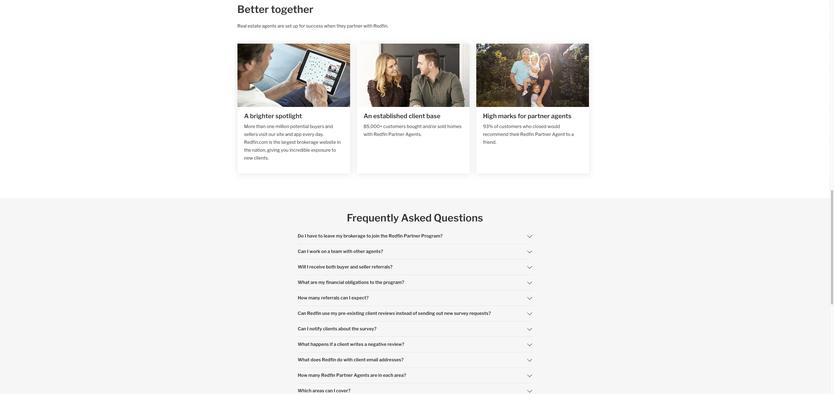 Task type: locate. For each thing, give the bounding box(es) containing it.
team
[[331, 249, 342, 255]]

0 vertical spatial for
[[299, 23, 305, 29]]

man and woman preparing food in a modern kitchen image
[[357, 44, 470, 107]]

real
[[238, 23, 247, 29]]

brighter
[[250, 112, 274, 120]]

redfin right join
[[389, 234, 403, 239]]

1 vertical spatial agents
[[552, 112, 572, 120]]

agents right 'estate'
[[262, 23, 277, 29]]

partner
[[347, 23, 363, 29], [528, 112, 550, 120]]

0 horizontal spatial can
[[325, 389, 333, 394]]

to down website
[[332, 148, 336, 153]]

can for can i work on a team with other agents?
[[298, 249, 306, 255]]

an established client base
[[364, 112, 441, 120]]

2 horizontal spatial and
[[350, 265, 358, 270]]

can for can redfin use my pre-existing client reviews instead of sending out new survey requests?
[[298, 311, 306, 317]]

1 vertical spatial new
[[444, 311, 453, 317]]

redfin down "who"
[[521, 132, 535, 137]]

the
[[274, 140, 281, 145], [244, 148, 251, 153], [381, 234, 388, 239], [375, 280, 383, 286], [352, 327, 359, 332]]

1 vertical spatial for
[[518, 112, 527, 120]]

1 vertical spatial my
[[319, 280, 325, 286]]

agents inside high marks for partner agents link
[[552, 112, 572, 120]]

do i have to leave my brokerage to join the redfin partner program?
[[298, 234, 443, 239]]

0 vertical spatial new
[[244, 156, 253, 161]]

and
[[325, 124, 333, 129], [285, 132, 293, 137], [350, 265, 358, 270]]

can left the work
[[298, 249, 306, 255]]

in right website
[[337, 140, 341, 145]]

client right if on the left of page
[[337, 342, 349, 348]]

and right the buyers
[[325, 124, 333, 129]]

partner right they
[[347, 23, 363, 29]]

with inside 85,000+ customers bought and/or sold homes with redfin partner agents.
[[364, 132, 373, 137]]

customers down established on the left top
[[384, 124, 406, 129]]

can
[[341, 296, 348, 301], [325, 389, 333, 394]]

what down will
[[298, 280, 310, 286]]

2 vertical spatial and
[[350, 265, 358, 270]]

to inside '93% of customers who closed would recommend their redfin partner agent to a friend.'
[[566, 132, 571, 137]]

are right agents
[[371, 373, 378, 379]]

2 customers from the left
[[500, 124, 522, 129]]

1 horizontal spatial in
[[379, 373, 382, 379]]

will i receive both buyer and seller referrals?
[[298, 265, 393, 270]]

real estate agents are set up for success when they partner with redfin.
[[238, 23, 389, 29]]

2 vertical spatial can
[[298, 327, 306, 332]]

i for receive
[[307, 265, 309, 270]]

redfin inside 85,000+ customers bought and/or sold homes with redfin partner agents.
[[374, 132, 388, 137]]

partner inside '93% of customers who closed would recommend their redfin partner agent to a friend.'
[[535, 132, 552, 137]]

what
[[298, 280, 310, 286], [298, 342, 310, 348], [298, 358, 310, 363]]

2 many from the top
[[309, 373, 320, 379]]

partner down closed
[[535, 132, 552, 137]]

1 horizontal spatial are
[[311, 280, 318, 286]]

clients.
[[254, 156, 269, 161]]

existing
[[347, 311, 365, 317]]

my right use
[[331, 311, 338, 317]]

1 how from the top
[[298, 296, 308, 301]]

partner up closed
[[528, 112, 550, 120]]

with
[[364, 23, 373, 29], [364, 132, 373, 137], [343, 249, 353, 255], [344, 358, 353, 363]]

how left referrals
[[298, 296, 308, 301]]

redfin up which areas can i cover?
[[321, 373, 336, 379]]

0 vertical spatial partner
[[347, 23, 363, 29]]

how many redfin partner agents are in each area?
[[298, 373, 406, 379]]

0 vertical spatial in
[[337, 140, 341, 145]]

0 vertical spatial can
[[298, 249, 306, 255]]

0 vertical spatial can
[[341, 296, 348, 301]]

1 horizontal spatial brokerage
[[344, 234, 366, 239]]

how for how many redfin partner agents are in each area?
[[298, 373, 308, 379]]

on
[[321, 249, 327, 255]]

1 horizontal spatial agents
[[552, 112, 572, 120]]

in inside more than one million potential buyers and sellers visit our site and app every day. redfin.com is the largest brokerage website in the nation, giving you incredible exposure to new clients.
[[337, 140, 341, 145]]

partner up cover?
[[336, 373, 353, 379]]

0 vertical spatial my
[[336, 234, 343, 239]]

can right areas
[[325, 389, 333, 394]]

pre-
[[339, 311, 347, 317]]

0 horizontal spatial in
[[337, 140, 341, 145]]

with right team
[[343, 249, 353, 255]]

2 what from the top
[[298, 342, 310, 348]]

1 vertical spatial can
[[298, 311, 306, 317]]

1 horizontal spatial can
[[341, 296, 348, 301]]

can
[[298, 249, 306, 255], [298, 311, 306, 317], [298, 327, 306, 332]]

can for can i notify clients about the survey?
[[298, 327, 306, 332]]

new
[[244, 156, 253, 161], [444, 311, 453, 317]]

i for have
[[305, 234, 306, 239]]

1 many from the top
[[309, 296, 320, 301]]

potential
[[290, 124, 309, 129]]

redfin left use
[[307, 311, 321, 317]]

a
[[572, 132, 574, 137], [328, 249, 330, 255], [334, 342, 336, 348], [365, 342, 367, 348]]

a inside '93% of customers who closed would recommend their redfin partner agent to a friend.'
[[572, 132, 574, 137]]

i right will
[[307, 265, 309, 270]]

1 horizontal spatial of
[[494, 124, 499, 129]]

0 vertical spatial agents
[[262, 23, 277, 29]]

can redfin use my pre-existing client reviews instead of sending out new survey requests?
[[298, 311, 491, 317]]

1 horizontal spatial for
[[518, 112, 527, 120]]

2 how from the top
[[298, 373, 308, 379]]

many for redfin
[[309, 373, 320, 379]]

my left "financial"
[[319, 280, 325, 286]]

0 vertical spatial many
[[309, 296, 320, 301]]

of right the instead
[[413, 311, 417, 317]]

0 horizontal spatial new
[[244, 156, 253, 161]]

and/or
[[423, 124, 437, 129]]

2 vertical spatial are
[[371, 373, 378, 379]]

to right 'have'
[[318, 234, 323, 239]]

requests?
[[470, 311, 491, 317]]

2 can from the top
[[298, 311, 306, 317]]

to
[[566, 132, 571, 137], [332, 148, 336, 153], [318, 234, 323, 239], [367, 234, 371, 239], [370, 280, 375, 286]]

1 horizontal spatial customers
[[500, 124, 522, 129]]

for up "who"
[[518, 112, 527, 120]]

0 horizontal spatial customers
[[384, 124, 406, 129]]

sold
[[438, 124, 447, 129]]

0 vertical spatial what
[[298, 280, 310, 286]]

1 horizontal spatial and
[[325, 124, 333, 129]]

how up which
[[298, 373, 308, 379]]

homes
[[448, 124, 462, 129]]

a right on
[[328, 249, 330, 255]]

i left the notify
[[307, 327, 309, 332]]

established
[[373, 112, 408, 120]]

1 vertical spatial in
[[379, 373, 382, 379]]

visit
[[259, 132, 268, 137]]

every
[[303, 132, 315, 137]]

new right out
[[444, 311, 453, 317]]

0 vertical spatial brokerage
[[297, 140, 319, 145]]

incredible
[[290, 148, 310, 153]]

agents up would
[[552, 112, 572, 120]]

1 vertical spatial many
[[309, 373, 320, 379]]

a brighter spotlight link
[[244, 112, 344, 121]]

with down 85,000+
[[364, 132, 373, 137]]

review?
[[388, 342, 405, 348]]

giving
[[267, 148, 280, 153]]

can i work on a team with other agents?
[[298, 249, 383, 255]]

questions
[[434, 212, 483, 224]]

1 vertical spatial can
[[325, 389, 333, 394]]

1 what from the top
[[298, 280, 310, 286]]

and left 'seller' on the left bottom of the page
[[350, 265, 358, 270]]

customers up their
[[500, 124, 522, 129]]

join
[[372, 234, 380, 239]]

agents.
[[406, 132, 422, 137]]

sending
[[418, 311, 435, 317]]

i left the work
[[307, 249, 309, 255]]

my right leave
[[336, 234, 343, 239]]

0 horizontal spatial are
[[278, 23, 284, 29]]

client left reviews
[[366, 311, 377, 317]]

an established client base link
[[364, 112, 463, 121]]

the left program?
[[375, 280, 383, 286]]

partner
[[389, 132, 405, 137], [535, 132, 552, 137], [404, 234, 421, 239], [336, 373, 353, 379]]

redfin inside '93% of customers who closed would recommend their redfin partner agent to a friend.'
[[521, 132, 535, 137]]

you
[[281, 148, 289, 153]]

for right up at top
[[299, 23, 305, 29]]

they
[[337, 23, 346, 29]]

0 horizontal spatial agents
[[262, 23, 277, 29]]

1 vertical spatial partner
[[528, 112, 550, 120]]

many left referrals
[[309, 296, 320, 301]]

new left clients.
[[244, 156, 253, 161]]

0 vertical spatial are
[[278, 23, 284, 29]]

a right agent
[[572, 132, 574, 137]]

what does redfin do with client email addresses?
[[298, 358, 404, 363]]

of up recommend
[[494, 124, 499, 129]]

can left use
[[298, 311, 306, 317]]

survey
[[454, 311, 469, 317]]

many down does
[[309, 373, 320, 379]]

1 horizontal spatial partner
[[528, 112, 550, 120]]

cover?
[[336, 389, 351, 394]]

email
[[367, 358, 378, 363]]

are left set
[[278, 23, 284, 29]]

success
[[306, 23, 323, 29]]

out
[[436, 311, 444, 317]]

2 vertical spatial what
[[298, 358, 310, 363]]

each
[[383, 373, 394, 379]]

to right agent
[[566, 132, 571, 137]]

1 customers from the left
[[384, 124, 406, 129]]

brokerage inside more than one million potential buyers and sellers visit our site and app every day. redfin.com is the largest brokerage website in the nation, giving you incredible exposure to new clients.
[[297, 140, 319, 145]]

redfin down 85,000+
[[374, 132, 388, 137]]

frequently asked questions
[[347, 212, 483, 224]]

can right referrals
[[341, 296, 348, 301]]

agents?
[[366, 249, 383, 255]]

the right join
[[381, 234, 388, 239]]

i right do
[[305, 234, 306, 239]]

1 vertical spatial and
[[285, 132, 293, 137]]

brokerage up other
[[344, 234, 366, 239]]

brokerage
[[297, 140, 319, 145], [344, 234, 366, 239]]

which areas can i cover?
[[298, 389, 351, 394]]

in left each
[[379, 373, 382, 379]]

which
[[298, 389, 312, 394]]

customers inside '93% of customers who closed would recommend their redfin partner agent to a friend.'
[[500, 124, 522, 129]]

how
[[298, 296, 308, 301], [298, 373, 308, 379]]

3 can from the top
[[298, 327, 306, 332]]

are
[[278, 23, 284, 29], [311, 280, 318, 286], [371, 373, 378, 379]]

together
[[271, 3, 314, 16]]

about
[[338, 327, 351, 332]]

redfin
[[374, 132, 388, 137], [521, 132, 535, 137], [389, 234, 403, 239], [307, 311, 321, 317], [322, 358, 336, 363], [321, 373, 336, 379]]

0 horizontal spatial brokerage
[[297, 140, 319, 145]]

are down the receive
[[311, 280, 318, 286]]

1 vertical spatial are
[[311, 280, 318, 286]]

of inside '93% of customers who closed would recommend their redfin partner agent to a friend.'
[[494, 124, 499, 129]]

0 horizontal spatial and
[[285, 132, 293, 137]]

1 horizontal spatial new
[[444, 311, 453, 317]]

when
[[324, 23, 336, 29]]

what left happens
[[298, 342, 310, 348]]

1 vertical spatial of
[[413, 311, 417, 317]]

0 vertical spatial of
[[494, 124, 499, 129]]

1 can from the top
[[298, 249, 306, 255]]

agents
[[262, 23, 277, 29], [552, 112, 572, 120]]

site
[[277, 132, 284, 137]]

3 what from the top
[[298, 358, 310, 363]]

what left does
[[298, 358, 310, 363]]

receive
[[309, 265, 325, 270]]

asked
[[401, 212, 432, 224]]

seller
[[359, 265, 371, 270]]

brokerage down every
[[297, 140, 319, 145]]

0 vertical spatial how
[[298, 296, 308, 301]]

of
[[494, 124, 499, 129], [413, 311, 417, 317]]

1 vertical spatial how
[[298, 373, 308, 379]]

does
[[311, 358, 321, 363]]

1 vertical spatial what
[[298, 342, 310, 348]]

with right do
[[344, 358, 353, 363]]

redfin left do
[[322, 358, 336, 363]]

and up the largest
[[285, 132, 293, 137]]

than
[[256, 124, 266, 129]]

would
[[548, 124, 560, 129]]

partner left agents.
[[389, 132, 405, 137]]

can left the notify
[[298, 327, 306, 332]]

the down "redfin.com" at the left of the page
[[244, 148, 251, 153]]

survey?
[[360, 327, 377, 332]]

what for what are my financial obligations to the program?
[[298, 280, 310, 286]]



Task type: vqa. For each thing, say whether or not it's contained in the screenshot.
Columbus, in Columbus Agents Columbus, GA, USA
no



Task type: describe. For each thing, give the bounding box(es) containing it.
do
[[298, 234, 304, 239]]

program?
[[384, 280, 404, 286]]

buyers
[[310, 124, 324, 129]]

redfin.
[[374, 23, 389, 29]]

2 vertical spatial my
[[331, 311, 338, 317]]

notify
[[310, 327, 322, 332]]

what for what happens if a client writes a negative review?
[[298, 342, 310, 348]]

app
[[294, 132, 302, 137]]

better together
[[238, 3, 314, 16]]

new inside more than one million potential buyers and sellers visit our site and app every day. redfin.com is the largest brokerage website in the nation, giving you incredible exposure to new clients.
[[244, 156, 253, 161]]

our
[[269, 132, 276, 137]]

other
[[354, 249, 365, 255]]

many for referrals
[[309, 296, 320, 301]]

sellers
[[244, 132, 258, 137]]

to left join
[[367, 234, 371, 239]]

what for what does redfin do with client email addresses?
[[298, 358, 310, 363]]

0 horizontal spatial for
[[299, 23, 305, 29]]

the right about
[[352, 327, 359, 332]]

a right if on the left of page
[[334, 342, 336, 348]]

largest
[[281, 140, 296, 145]]

work
[[310, 249, 320, 255]]

i for notify
[[307, 327, 309, 332]]

85,000+
[[364, 124, 383, 129]]

financial
[[326, 280, 344, 286]]

expect?
[[352, 296, 369, 301]]

up
[[293, 23, 298, 29]]

an
[[364, 112, 372, 120]]

partner inside high marks for partner agents link
[[528, 112, 550, 120]]

instead
[[396, 311, 412, 317]]

the right is
[[274, 140, 281, 145]]

1 vertical spatial brokerage
[[344, 234, 366, 239]]

base
[[427, 112, 441, 120]]

leave
[[324, 234, 335, 239]]

0 horizontal spatial partner
[[347, 23, 363, 29]]

0 horizontal spatial of
[[413, 311, 417, 317]]

partner inside 85,000+ customers bought and/or sold homes with redfin partner agents.
[[389, 132, 405, 137]]

living room furnished with mid-century style furniture and decor image
[[477, 44, 589, 107]]

happens
[[311, 342, 329, 348]]

both
[[326, 265, 336, 270]]

million
[[276, 124, 289, 129]]

recommend
[[483, 132, 509, 137]]

addresses?
[[379, 358, 404, 363]]

better
[[238, 3, 269, 16]]

website
[[320, 140, 336, 145]]

with left the redfin.
[[364, 23, 373, 29]]

redfin.com
[[244, 140, 268, 145]]

85,000+ customers bought and/or sold homes with redfin partner agents.
[[364, 124, 462, 137]]

i left cover?
[[334, 389, 335, 394]]

a right writes
[[365, 342, 367, 348]]

what happens if a client writes a negative review?
[[298, 342, 405, 348]]

clients
[[323, 327, 338, 332]]

will
[[298, 265, 306, 270]]

one
[[267, 124, 275, 129]]

what are my financial obligations to the program?
[[298, 280, 404, 286]]

high marks for partner agents link
[[483, 112, 583, 121]]

to right obligations
[[370, 280, 375, 286]]

areas
[[313, 389, 324, 394]]

who
[[523, 124, 532, 129]]

obligations
[[345, 280, 369, 286]]

93%
[[483, 124, 493, 129]]

more
[[244, 124, 255, 129]]

reviews
[[378, 311, 395, 317]]

referrals?
[[372, 265, 393, 270]]

is
[[269, 140, 273, 145]]

high
[[483, 112, 497, 120]]

have
[[307, 234, 317, 239]]

how for how many referrals can i expect?
[[298, 296, 308, 301]]

use
[[322, 311, 330, 317]]

partner down frequently asked questions
[[404, 234, 421, 239]]

can i notify clients about the survey?
[[298, 327, 377, 332]]

to inside more than one million potential buyers and sellers visit our site and app every day. redfin.com is the largest brokerage website in the nation, giving you incredible exposure to new clients.
[[332, 148, 336, 153]]

i left expect?
[[349, 296, 351, 301]]

their
[[510, 132, 520, 137]]

customers inside 85,000+ customers bought and/or sold homes with redfin partner agents.
[[384, 124, 406, 129]]

program?
[[422, 234, 443, 239]]

high marks for partner agents
[[483, 112, 572, 120]]

more than one million potential buyers and sellers visit our site and app every day. redfin.com is the largest brokerage website in the nation, giving you incredible exposure to new clients.
[[244, 124, 341, 161]]

how many referrals can i expect?
[[298, 296, 369, 301]]

client up bought
[[409, 112, 425, 120]]

estate
[[248, 23, 261, 29]]

i for work
[[307, 249, 309, 255]]

frequently
[[347, 212, 399, 224]]

negative
[[368, 342, 387, 348]]

client left email
[[354, 358, 366, 363]]

0 vertical spatial and
[[325, 124, 333, 129]]

person looking at a home on a tablet image
[[238, 44, 350, 107]]

referrals
[[321, 296, 340, 301]]

do
[[337, 358, 343, 363]]

a
[[244, 112, 249, 120]]

closed
[[533, 124, 547, 129]]

a brighter spotlight
[[244, 112, 302, 120]]

day.
[[316, 132, 324, 137]]

2 horizontal spatial are
[[371, 373, 378, 379]]

friend.
[[483, 140, 497, 145]]



